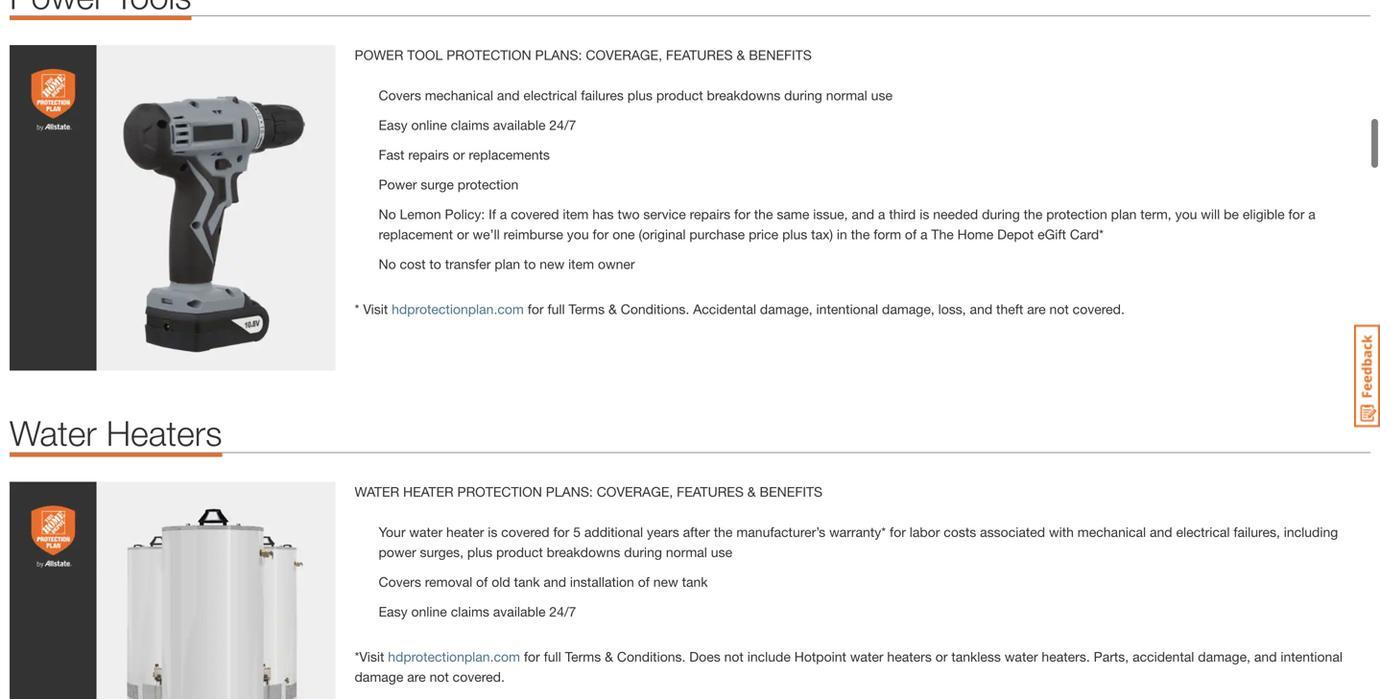 Task type: vqa. For each thing, say whether or not it's contained in the screenshot.
The "Husky"
no



Task type: locate. For each thing, give the bounding box(es) containing it.
features
[[666, 47, 733, 63], [677, 484, 744, 500]]

electrical left failures,
[[1176, 524, 1230, 540]]

mechanical
[[425, 87, 493, 103], [1078, 524, 1146, 540]]

covered up reimburse
[[511, 206, 559, 222]]

2 claims from the top
[[451, 604, 489, 620]]

hdprotectionplan.com down transfer
[[392, 301, 524, 317]]

2 vertical spatial not
[[430, 669, 449, 685]]

0 vertical spatial electrical
[[523, 87, 577, 103]]

damage, left loss,
[[882, 301, 935, 317]]

conditions.
[[621, 301, 689, 317], [617, 649, 686, 665]]

online down removal at the bottom of page
[[411, 604, 447, 620]]

costs
[[944, 524, 976, 540]]

1 horizontal spatial covered.
[[1073, 301, 1125, 317]]

1 horizontal spatial intentional
[[1281, 649, 1343, 665]]

a
[[500, 206, 507, 222], [878, 206, 885, 222], [1308, 206, 1316, 222], [920, 226, 928, 242]]

claims up fast repairs or replacements at the left of page
[[451, 117, 489, 133]]

full down no cost to transfer plan to new item owner
[[548, 301, 565, 317]]

is right heater
[[488, 524, 498, 540]]

of inside no lemon policy: if a covered item has two service repairs for the same issue, and a third is needed during the protection plan term, you will be eligible for a replacement or we'll reimburse you for one (original purchase price plus tax) in the form of a the home depot egift card*
[[905, 226, 917, 242]]

online
[[411, 117, 447, 133], [411, 604, 447, 620]]

benefits
[[749, 47, 812, 63], [760, 484, 823, 500]]

0 vertical spatial new
[[540, 256, 564, 272]]

1 vertical spatial full
[[544, 649, 561, 665]]

0 horizontal spatial during
[[624, 544, 662, 560]]

0 horizontal spatial tank
[[514, 574, 540, 590]]

item left has
[[563, 206, 589, 222]]

1 vertical spatial no
[[379, 256, 396, 272]]

normal
[[826, 87, 867, 103], [666, 544, 707, 560]]

2 online from the top
[[411, 604, 447, 620]]

for down has
[[593, 226, 609, 242]]

damage, right accidental
[[1198, 649, 1251, 665]]

mechanical right with
[[1078, 524, 1146, 540]]

0 vertical spatial plans:
[[535, 47, 582, 63]]

intentional inside for full terms & conditions. does not include hotpoint water heaters or tankless water heaters. parts, accidental damage, and intentional damage are not covered.
[[1281, 649, 1343, 665]]

not right "does"
[[724, 649, 744, 665]]

or inside for full terms & conditions. does not include hotpoint water heaters or tankless water heaters. parts, accidental damage, and intentional damage are not covered.
[[935, 649, 948, 665]]

of right 'installation'
[[638, 574, 650, 590]]

24/7 up replacements
[[549, 117, 576, 133]]

repairs up surge
[[408, 147, 449, 163]]

online up fast repairs or replacements at the left of page
[[411, 117, 447, 133]]

0 vertical spatial is
[[920, 206, 929, 222]]

0 horizontal spatial of
[[476, 574, 488, 590]]

1 horizontal spatial use
[[871, 87, 893, 103]]

1 horizontal spatial damage,
[[882, 301, 935, 317]]

1 covers from the top
[[379, 87, 421, 103]]

1 vertical spatial use
[[711, 544, 732, 560]]

1 vertical spatial features
[[677, 484, 744, 500]]

1 no from the top
[[379, 206, 396, 222]]

form
[[874, 226, 901, 242]]

1 vertical spatial repairs
[[690, 206, 730, 222]]

you
[[1175, 206, 1197, 222], [567, 226, 589, 242]]

not down *visit hdprotectionplan.com
[[430, 669, 449, 685]]

the right after
[[714, 524, 733, 540]]

1 vertical spatial normal
[[666, 544, 707, 560]]

repairs
[[408, 147, 449, 163], [690, 206, 730, 222]]

1 vertical spatial plan
[[495, 256, 520, 272]]

1 vertical spatial conditions.
[[617, 649, 686, 665]]

1 online from the top
[[411, 117, 447, 133]]

no cost to transfer plan to new item owner
[[379, 256, 635, 272]]

0 horizontal spatial are
[[407, 669, 426, 685]]

protection for heater
[[457, 484, 542, 500]]

plus down same
[[782, 226, 807, 242]]

product right failures
[[656, 87, 703, 103]]

product up old
[[496, 544, 543, 560]]

1 horizontal spatial to
[[524, 256, 536, 272]]

plan down we'll
[[495, 256, 520, 272]]

0 vertical spatial easy
[[379, 117, 407, 133]]

0 horizontal spatial protection
[[458, 176, 519, 192]]

tank
[[514, 574, 540, 590], [682, 574, 708, 590]]

0 horizontal spatial product
[[496, 544, 543, 560]]

use inside 'your water heater is covered for 5 additional years after the manufacturer's warranty* for labor costs associated with mechanical and electrical failures, including power surges, plus product breakdowns during normal use'
[[711, 544, 732, 560]]

of left old
[[476, 574, 488, 590]]

1 vertical spatial mechanical
[[1078, 524, 1146, 540]]

water heater protection plans: coverage, features & benefits
[[355, 484, 823, 500]]

breakdowns
[[707, 87, 781, 103], [547, 544, 620, 560]]

heater
[[403, 484, 454, 500]]

home
[[957, 226, 994, 242]]

coverage, up covers mechanical and electrical failures plus product breakdowns during normal use
[[586, 47, 662, 63]]

reimburse
[[504, 226, 563, 242]]

third
[[889, 206, 916, 222]]

power tool protection plans: coverage, features & benefits
[[355, 47, 812, 63]]

available down old
[[493, 604, 546, 620]]

covers down power on the top of the page
[[379, 87, 421, 103]]

no inside no lemon policy: if a covered item has two service repairs for the same issue, and a third is needed during the protection plan term, you will be eligible for a replacement or we'll reimburse you for one (original purchase price plus tax) in the form of a the home depot egift card*
[[379, 206, 396, 222]]

& inside for full terms & conditions. does not include hotpoint water heaters or tankless water heaters. parts, accidental damage, and intentional damage are not covered.
[[605, 649, 613, 665]]

0 vertical spatial repairs
[[408, 147, 449, 163]]

1 vertical spatial protection
[[457, 484, 542, 500]]

1 vertical spatial you
[[567, 226, 589, 242]]

0 vertical spatial available
[[493, 117, 546, 133]]

terms down owner
[[569, 301, 605, 317]]

0 horizontal spatial breakdowns
[[547, 544, 620, 560]]

0 horizontal spatial new
[[540, 256, 564, 272]]

electrical left failures
[[523, 87, 577, 103]]

coverage, up 'additional'
[[597, 484, 673, 500]]

covers down power at the left bottom
[[379, 574, 421, 590]]

2 covers from the top
[[379, 574, 421, 590]]

plus right failures
[[627, 87, 653, 103]]

1 vertical spatial online
[[411, 604, 447, 620]]

terms down 'installation'
[[565, 649, 601, 665]]

protection right tool
[[446, 47, 531, 63]]

0 horizontal spatial plus
[[467, 544, 492, 560]]

covered. down 'card*'
[[1073, 301, 1125, 317]]

or down policy:
[[457, 226, 469, 242]]

or inside no lemon policy: if a covered item has two service repairs for the same issue, and a third is needed during the protection plan term, you will be eligible for a replacement or we'll reimburse you for one (original purchase price plus tax) in the form of a the home depot egift card*
[[457, 226, 469, 242]]

or right heaters
[[935, 649, 948, 665]]

1 horizontal spatial mechanical
[[1078, 524, 1146, 540]]

new down years
[[653, 574, 678, 590]]

1 vertical spatial easy
[[379, 604, 407, 620]]

or up 'power surge protection'
[[453, 147, 465, 163]]

1 vertical spatial new
[[653, 574, 678, 590]]

be
[[1224, 206, 1239, 222]]

terms
[[569, 301, 605, 317], [565, 649, 601, 665]]

*visit hdprotectionplan.com
[[355, 649, 520, 665]]

is right the third
[[920, 206, 929, 222]]

claims down removal at the bottom of page
[[451, 604, 489, 620]]

covered.
[[1073, 301, 1125, 317], [453, 669, 505, 685]]

1 vertical spatial item
[[568, 256, 594, 272]]

0 vertical spatial covers
[[379, 87, 421, 103]]

damage, inside for full terms & conditions. does not include hotpoint water heaters or tankless water heaters. parts, accidental damage, and intentional damage are not covered.
[[1198, 649, 1251, 665]]

0 vertical spatial you
[[1175, 206, 1197, 222]]

water
[[10, 413, 97, 453]]

damage,
[[760, 301, 813, 317], [882, 301, 935, 317], [1198, 649, 1251, 665]]

normal inside 'your water heater is covered for 5 additional years after the manufacturer's warranty* for labor costs associated with mechanical and electrical failures, including power surges, plus product breakdowns during normal use'
[[666, 544, 707, 560]]

0 vertical spatial no
[[379, 206, 396, 222]]

the up depot
[[1024, 206, 1043, 222]]

conditions. left "does"
[[617, 649, 686, 665]]

0 vertical spatial benefits
[[749, 47, 812, 63]]

years
[[647, 524, 679, 540]]

2 vertical spatial during
[[624, 544, 662, 560]]

your
[[379, 524, 405, 540]]

no
[[379, 206, 396, 222], [379, 256, 396, 272]]

for down covers removal of old tank and installation of new tank
[[524, 649, 540, 665]]

1 horizontal spatial plus
[[627, 87, 653, 103]]

0 vertical spatial plan
[[1111, 206, 1137, 222]]

same
[[777, 206, 809, 222]]

replacement
[[379, 226, 453, 242]]

transfer
[[445, 256, 491, 272]]

easy up fast
[[379, 117, 407, 133]]

protection
[[458, 176, 519, 192], [1046, 206, 1107, 222]]

0 vertical spatial hdprotectionplan.com link
[[392, 301, 524, 317]]

needed
[[933, 206, 978, 222]]

the inside 'your water heater is covered for 5 additional years after the manufacturer's warranty* for labor costs associated with mechanical and electrical failures, including power surges, plus product breakdowns during normal use'
[[714, 524, 733, 540]]

no left cost
[[379, 256, 396, 272]]

1 vertical spatial 24/7
[[549, 604, 576, 620]]

0 horizontal spatial normal
[[666, 544, 707, 560]]

new down reimburse
[[540, 256, 564, 272]]

water left heaters.
[[1005, 649, 1038, 665]]

of down the third
[[905, 226, 917, 242]]

plus inside 'your water heater is covered for 5 additional years after the manufacturer's warranty* for labor costs associated with mechanical and electrical failures, including power surges, plus product breakdowns during normal use'
[[467, 544, 492, 560]]

to right cost
[[429, 256, 441, 272]]

features up covers mechanical and electrical failures plus product breakdowns during normal use
[[666, 47, 733, 63]]

tank down after
[[682, 574, 708, 590]]

2 easy from the top
[[379, 604, 407, 620]]

hdprotectionplan.com link
[[392, 301, 524, 317], [388, 649, 520, 665]]

old
[[492, 574, 510, 590]]

easy online claims available 24/7 down old
[[379, 604, 576, 620]]

water heater protection plans image
[[10, 482, 335, 700]]

available up replacements
[[493, 117, 546, 133]]

full down covers removal of old tank and installation of new tank
[[544, 649, 561, 665]]

0 vertical spatial hdprotectionplan.com
[[392, 301, 524, 317]]

5
[[573, 524, 581, 540]]

is
[[920, 206, 929, 222], [488, 524, 498, 540]]

1 vertical spatial covered
[[501, 524, 550, 540]]

item inside no lemon policy: if a covered item has two service repairs for the same issue, and a third is needed during the protection plan term, you will be eligible for a replacement or we'll reimburse you for one (original purchase price plus tax) in the form of a the home depot egift card*
[[563, 206, 589, 222]]

visit
[[363, 301, 388, 317]]

0 vertical spatial not
[[1049, 301, 1069, 317]]

are down *visit hdprotectionplan.com
[[407, 669, 426, 685]]

0 vertical spatial claims
[[451, 117, 489, 133]]

2 horizontal spatial not
[[1049, 301, 1069, 317]]

hdprotectionplan.com down removal at the bottom of page
[[388, 649, 520, 665]]

0 vertical spatial item
[[563, 206, 589, 222]]

1 horizontal spatial product
[[656, 87, 703, 103]]

mechanical down tool
[[425, 87, 493, 103]]

loss,
[[938, 301, 966, 317]]

water up surges,
[[409, 524, 443, 540]]

fast repairs or replacements
[[379, 147, 550, 163]]

damage, right "accidental"
[[760, 301, 813, 317]]

tankless
[[951, 649, 1001, 665]]

0 horizontal spatial covered.
[[453, 669, 505, 685]]

2 horizontal spatial plus
[[782, 226, 807, 242]]

electrical
[[523, 87, 577, 103], [1176, 524, 1230, 540]]

2 vertical spatial or
[[935, 649, 948, 665]]

installation
[[570, 574, 634, 590]]

heaters
[[887, 649, 932, 665]]

& for power tool protection plans: coverage, features & benefits
[[737, 47, 745, 63]]

24/7 down covers removal of old tank and installation of new tank
[[549, 604, 576, 620]]

1 vertical spatial easy online claims available 24/7
[[379, 604, 576, 620]]

for up price
[[734, 206, 750, 222]]

0 horizontal spatial you
[[567, 226, 589, 242]]

you left will
[[1175, 206, 1197, 222]]

plus
[[627, 87, 653, 103], [782, 226, 807, 242], [467, 544, 492, 560]]

0 vertical spatial online
[[411, 117, 447, 133]]

hdprotectionplan.com link down transfer
[[392, 301, 524, 317]]

2 vertical spatial plus
[[467, 544, 492, 560]]

covered
[[511, 206, 559, 222], [501, 524, 550, 540]]

a right the if
[[500, 206, 507, 222]]

1 horizontal spatial plan
[[1111, 206, 1137, 222]]

0 horizontal spatial to
[[429, 256, 441, 272]]

and inside for full terms & conditions. does not include hotpoint water heaters or tankless water heaters. parts, accidental damage, and intentional damage are not covered.
[[1254, 649, 1277, 665]]

1 horizontal spatial breakdowns
[[707, 87, 781, 103]]

1 vertical spatial plans:
[[546, 484, 593, 500]]

the right in
[[851, 226, 870, 242]]

1 horizontal spatial protection
[[1046, 206, 1107, 222]]

or
[[453, 147, 465, 163], [457, 226, 469, 242], [935, 649, 948, 665]]

protection up heater
[[457, 484, 542, 500]]

power tools protection plans image
[[10, 45, 335, 371]]

covered. down *visit hdprotectionplan.com
[[453, 669, 505, 685]]

to down reimburse
[[524, 256, 536, 272]]

coverage,
[[586, 47, 662, 63], [597, 484, 673, 500]]

feedback link image
[[1354, 324, 1380, 428]]

1 vertical spatial are
[[407, 669, 426, 685]]

conditions. inside for full terms & conditions. does not include hotpoint water heaters or tankless water heaters. parts, accidental damage, and intentional damage are not covered.
[[617, 649, 686, 665]]

easy online claims available 24/7 up fast repairs or replacements at the left of page
[[379, 117, 576, 133]]

0 vertical spatial use
[[871, 87, 893, 103]]

plans:
[[535, 47, 582, 63], [546, 484, 593, 500]]

for right eligible
[[1288, 206, 1305, 222]]

plans: up 5 on the left of page
[[546, 484, 593, 500]]

& for water heater protection plans: coverage, features & benefits
[[747, 484, 756, 500]]

card*
[[1070, 226, 1104, 242]]

plus down heater
[[467, 544, 492, 560]]

not right the theft
[[1049, 301, 1069, 317]]

plan
[[1111, 206, 1137, 222], [495, 256, 520, 272]]

0 vertical spatial features
[[666, 47, 733, 63]]

covered left 5 on the left of page
[[501, 524, 550, 540]]

1 vertical spatial product
[[496, 544, 543, 560]]

0 vertical spatial plus
[[627, 87, 653, 103]]

conditions. down owner
[[621, 301, 689, 317]]

are right the theft
[[1027, 301, 1046, 317]]

1 vertical spatial breakdowns
[[547, 544, 620, 560]]

2 no from the top
[[379, 256, 396, 272]]

plus inside no lemon policy: if a covered item has two service repairs for the same issue, and a third is needed during the protection plan term, you will be eligible for a replacement or we'll reimburse you for one (original purchase price plus tax) in the form of a the home depot egift card*
[[782, 226, 807, 242]]

1 vertical spatial covers
[[379, 574, 421, 590]]

not
[[1049, 301, 1069, 317], [724, 649, 744, 665], [430, 669, 449, 685]]

&
[[737, 47, 745, 63], [608, 301, 617, 317], [747, 484, 756, 500], [605, 649, 613, 665]]

failures,
[[1234, 524, 1280, 540]]

plans: up failures
[[535, 47, 582, 63]]

features up after
[[677, 484, 744, 500]]

protection up 'card*'
[[1046, 206, 1107, 222]]

easy online claims available 24/7
[[379, 117, 576, 133], [379, 604, 576, 620]]

1 vertical spatial terms
[[565, 649, 601, 665]]

1 vertical spatial plus
[[782, 226, 807, 242]]

2 horizontal spatial during
[[982, 206, 1020, 222]]

tank right old
[[514, 574, 540, 590]]

protection
[[446, 47, 531, 63], [457, 484, 542, 500]]

water
[[355, 484, 399, 500]]

0 horizontal spatial electrical
[[523, 87, 577, 103]]

intentional
[[816, 301, 878, 317], [1281, 649, 1343, 665]]

1 vertical spatial during
[[982, 206, 1020, 222]]

no down power
[[379, 206, 396, 222]]

claims
[[451, 117, 489, 133], [451, 604, 489, 620]]

additional
[[584, 524, 643, 540]]

1 vertical spatial intentional
[[1281, 649, 1343, 665]]

item left owner
[[568, 256, 594, 272]]

1 horizontal spatial tank
[[682, 574, 708, 590]]

24/7
[[549, 117, 576, 133], [549, 604, 576, 620]]

1 horizontal spatial is
[[920, 206, 929, 222]]

easy up *visit
[[379, 604, 407, 620]]

hdprotectionplan.com link down removal at the bottom of page
[[388, 649, 520, 665]]

plan left term,
[[1111, 206, 1137, 222]]

water left heaters
[[850, 649, 883, 665]]

repairs up 'purchase'
[[690, 206, 730, 222]]

are
[[1027, 301, 1046, 317], [407, 669, 426, 685]]

1 vertical spatial benefits
[[760, 484, 823, 500]]

of
[[905, 226, 917, 242], [476, 574, 488, 590], [638, 574, 650, 590]]

0 horizontal spatial water
[[409, 524, 443, 540]]

*visit
[[355, 649, 384, 665]]

0 vertical spatial protection
[[446, 47, 531, 63]]

full
[[548, 301, 565, 317], [544, 649, 561, 665]]

you right reimburse
[[567, 226, 589, 242]]

include
[[747, 649, 791, 665]]

the
[[754, 206, 773, 222], [1024, 206, 1043, 222], [851, 226, 870, 242], [714, 524, 733, 540]]

0 vertical spatial covered
[[511, 206, 559, 222]]

to
[[429, 256, 441, 272], [524, 256, 536, 272]]

protection up the if
[[458, 176, 519, 192]]



Task type: describe. For each thing, give the bounding box(es) containing it.
power
[[379, 544, 416, 560]]

coverage, for product
[[586, 47, 662, 63]]

2 24/7 from the top
[[549, 604, 576, 620]]

1 horizontal spatial new
[[653, 574, 678, 590]]

0 vertical spatial terms
[[569, 301, 605, 317]]

1 horizontal spatial you
[[1175, 206, 1197, 222]]

plans: for failures
[[535, 47, 582, 63]]

heaters.
[[1042, 649, 1090, 665]]

warranty*
[[829, 524, 886, 540]]

price
[[749, 226, 779, 242]]

associated
[[980, 524, 1045, 540]]

0 vertical spatial breakdowns
[[707, 87, 781, 103]]

for left labor
[[890, 524, 906, 540]]

accidental
[[1133, 649, 1194, 665]]

0 horizontal spatial not
[[430, 669, 449, 685]]

1 tank from the left
[[514, 574, 540, 590]]

if
[[489, 206, 496, 222]]

replacements
[[469, 147, 550, 163]]

full inside for full terms & conditions. does not include hotpoint water heaters or tankless water heaters. parts, accidental damage, and intentional damage are not covered.
[[544, 649, 561, 665]]

2 to from the left
[[524, 256, 536, 272]]

0 horizontal spatial plan
[[495, 256, 520, 272]]

heater
[[446, 524, 484, 540]]

benefits for power tool protection plans: coverage, features & benefits
[[749, 47, 812, 63]]

surge
[[421, 176, 454, 192]]

power surge protection
[[379, 176, 519, 192]]

1 easy online claims available 24/7 from the top
[[379, 117, 576, 133]]

surges,
[[420, 544, 464, 560]]

with
[[1049, 524, 1074, 540]]

1 horizontal spatial of
[[638, 574, 650, 590]]

tax)
[[811, 226, 833, 242]]

and inside no lemon policy: if a covered item has two service repairs for the same issue, and a third is needed during the protection plan term, you will be eligible for a replacement or we'll reimburse you for one (original purchase price plus tax) in the form of a the home depot egift card*
[[852, 206, 874, 222]]

owner
[[598, 256, 635, 272]]

the up price
[[754, 206, 773, 222]]

product inside 'your water heater is covered for 5 additional years after the manufacturer's warranty* for labor costs associated with mechanical and electrical failures, including power surges, plus product breakdowns during normal use'
[[496, 544, 543, 560]]

water heaters
[[10, 413, 222, 453]]

theft
[[996, 301, 1023, 317]]

removal
[[425, 574, 472, 590]]

after
[[683, 524, 710, 540]]

2 tank from the left
[[682, 574, 708, 590]]

term,
[[1140, 206, 1172, 222]]

failures
[[581, 87, 624, 103]]

lemon
[[400, 206, 441, 222]]

1 horizontal spatial normal
[[826, 87, 867, 103]]

for down no cost to transfer plan to new item owner
[[528, 301, 544, 317]]

0 horizontal spatial damage,
[[760, 301, 813, 317]]

covers for covers removal of old tank and installation of new tank
[[379, 574, 421, 590]]

1 24/7 from the top
[[549, 117, 576, 133]]

1 claims from the top
[[451, 117, 489, 133]]

your water heater is covered for 5 additional years after the manufacturer's warranty* for labor costs associated with mechanical and electrical failures, including power surges, plus product breakdowns during normal use
[[379, 524, 1338, 560]]

will
[[1201, 206, 1220, 222]]

covers for covers mechanical and electrical failures plus product breakdowns during normal use
[[379, 87, 421, 103]]

we'll
[[473, 226, 500, 242]]

(original
[[639, 226, 686, 242]]

hdprotectionplan.com link for * visit
[[392, 301, 524, 317]]

two
[[618, 206, 640, 222]]

1 vertical spatial not
[[724, 649, 744, 665]]

covered inside 'your water heater is covered for 5 additional years after the manufacturer's warranty* for labor costs associated with mechanical and electrical failures, including power surges, plus product breakdowns during normal use'
[[501, 524, 550, 540]]

1 horizontal spatial are
[[1027, 301, 1046, 317]]

covered. inside for full terms & conditions. does not include hotpoint water heaters or tankless water heaters. parts, accidental damage, and intentional damage are not covered.
[[453, 669, 505, 685]]

fast
[[379, 147, 404, 163]]

0 vertical spatial or
[[453, 147, 465, 163]]

0 vertical spatial covered.
[[1073, 301, 1125, 317]]

the
[[931, 226, 954, 242]]

2 available from the top
[[493, 604, 546, 620]]

protection inside no lemon policy: if a covered item has two service repairs for the same issue, and a third is needed during the protection plan term, you will be eligible for a replacement or we'll reimburse you for one (original purchase price plus tax) in the form of a the home depot egift card*
[[1046, 206, 1107, 222]]

cost
[[400, 256, 426, 272]]

features for breakdowns
[[666, 47, 733, 63]]

power
[[379, 176, 417, 192]]

one
[[613, 226, 635, 242]]

labor
[[910, 524, 940, 540]]

covers mechanical and electrical failures plus product breakdowns during normal use
[[379, 87, 893, 103]]

0 horizontal spatial intentional
[[816, 301, 878, 317]]

terms inside for full terms & conditions. does not include hotpoint water heaters or tankless water heaters. parts, accidental damage, and intentional damage are not covered.
[[565, 649, 601, 665]]

0 vertical spatial conditions.
[[621, 301, 689, 317]]

hotpoint
[[794, 649, 846, 665]]

water inside 'your water heater is covered for 5 additional years after the manufacturer's warranty* for labor costs associated with mechanical and electrical failures, including power surges, plus product breakdowns during normal use'
[[409, 524, 443, 540]]

1 vertical spatial hdprotectionplan.com
[[388, 649, 520, 665]]

1 horizontal spatial water
[[850, 649, 883, 665]]

mechanical inside 'your water heater is covered for 5 additional years after the manufacturer's warranty* for labor costs associated with mechanical and electrical failures, including power surges, plus product breakdowns during normal use'
[[1078, 524, 1146, 540]]

0 vertical spatial full
[[548, 301, 565, 317]]

no for no lemon policy: if a covered item has two service repairs for the same issue, and a third is needed during the protection plan term, you will be eligible for a replacement or we'll reimburse you for one (original purchase price plus tax) in the form of a the home depot egift card*
[[379, 206, 396, 222]]

does
[[689, 649, 720, 665]]

in
[[837, 226, 847, 242]]

electrical inside 'your water heater is covered for 5 additional years after the manufacturer's warranty* for labor costs associated with mechanical and electrical failures, including power surges, plus product breakdowns during normal use'
[[1176, 524, 1230, 540]]

1 easy from the top
[[379, 117, 407, 133]]

* visit hdprotectionplan.com for full terms & conditions. accidental damage, intentional damage, loss, and theft are not covered.
[[355, 301, 1125, 317]]

breakdowns inside 'your water heater is covered for 5 additional years after the manufacturer's warranty* for labor costs associated with mechanical and electrical failures, including power surges, plus product breakdowns during normal use'
[[547, 544, 620, 560]]

manufacturer's
[[736, 524, 826, 540]]

0 vertical spatial during
[[784, 87, 822, 103]]

coverage, for 5
[[597, 484, 673, 500]]

a right eligible
[[1308, 206, 1316, 222]]

heaters
[[106, 413, 222, 453]]

and inside 'your water heater is covered for 5 additional years after the manufacturer's warranty* for labor costs associated with mechanical and electrical failures, including power surges, plus product breakdowns during normal use'
[[1150, 524, 1172, 540]]

eligible
[[1243, 206, 1285, 222]]

are inside for full terms & conditions. does not include hotpoint water heaters or tankless water heaters. parts, accidental damage, and intentional damage are not covered.
[[407, 669, 426, 685]]

hdprotectionplan.com link for *visit
[[388, 649, 520, 665]]

during inside no lemon policy: if a covered item has two service repairs for the same issue, and a third is needed during the protection plan term, you will be eligible for a replacement or we'll reimburse you for one (original purchase price plus tax) in the form of a the home depot egift card*
[[982, 206, 1020, 222]]

protection for and
[[446, 47, 531, 63]]

service
[[643, 206, 686, 222]]

2 easy online claims available 24/7 from the top
[[379, 604, 576, 620]]

plan inside no lemon policy: if a covered item has two service repairs for the same issue, and a third is needed during the protection plan term, you will be eligible for a replacement or we'll reimburse you for one (original purchase price plus tax) in the form of a the home depot egift card*
[[1111, 206, 1137, 222]]

covered inside no lemon policy: if a covered item has two service repairs for the same issue, and a third is needed during the protection plan term, you will be eligible for a replacement or we'll reimburse you for one (original purchase price plus tax) in the form of a the home depot egift card*
[[511, 206, 559, 222]]

1 to from the left
[[429, 256, 441, 272]]

is inside no lemon policy: if a covered item has two service repairs for the same issue, and a third is needed during the protection plan term, you will be eligible for a replacement or we'll reimburse you for one (original purchase price plus tax) in the form of a the home depot egift card*
[[920, 206, 929, 222]]

& for * visit hdprotectionplan.com for full terms & conditions. accidental damage, intentional damage, loss, and theft are not covered.
[[608, 301, 617, 317]]

plans: for covered
[[546, 484, 593, 500]]

covers removal of old tank and installation of new tank
[[379, 574, 708, 590]]

has
[[592, 206, 614, 222]]

egift
[[1038, 226, 1066, 242]]

for full terms & conditions. does not include hotpoint water heaters or tankless water heaters. parts, accidental damage, and intentional damage are not covered.
[[355, 649, 1343, 685]]

tool
[[407, 47, 443, 63]]

parts,
[[1094, 649, 1129, 665]]

policy:
[[445, 206, 485, 222]]

including
[[1284, 524, 1338, 540]]

power
[[355, 47, 403, 63]]

for inside for full terms & conditions. does not include hotpoint water heaters or tankless water heaters. parts, accidental damage, and intentional damage are not covered.
[[524, 649, 540, 665]]

no for no cost to transfer plan to new item owner
[[379, 256, 396, 272]]

accidental
[[693, 301, 756, 317]]

for left 5 on the left of page
[[553, 524, 569, 540]]

0 vertical spatial mechanical
[[425, 87, 493, 103]]

during inside 'your water heater is covered for 5 additional years after the manufacturer's warranty* for labor costs associated with mechanical and electrical failures, including power surges, plus product breakdowns during normal use'
[[624, 544, 662, 560]]

a left the third
[[878, 206, 885, 222]]

a left the
[[920, 226, 928, 242]]

damage
[[355, 669, 403, 685]]

depot
[[997, 226, 1034, 242]]

0 vertical spatial product
[[656, 87, 703, 103]]

purchase
[[689, 226, 745, 242]]

2 horizontal spatial water
[[1005, 649, 1038, 665]]

features for additional
[[677, 484, 744, 500]]

repairs inside no lemon policy: if a covered item has two service repairs for the same issue, and a third is needed during the protection plan term, you will be eligible for a replacement or we'll reimburse you for one (original purchase price plus tax) in the form of a the home depot egift card*
[[690, 206, 730, 222]]

1 available from the top
[[493, 117, 546, 133]]

0 vertical spatial protection
[[458, 176, 519, 192]]

benefits for water heater protection plans: coverage, features & benefits
[[760, 484, 823, 500]]

issue,
[[813, 206, 848, 222]]

*
[[355, 301, 359, 317]]

is inside 'your water heater is covered for 5 additional years after the manufacturer's warranty* for labor costs associated with mechanical and electrical failures, including power surges, plus product breakdowns during normal use'
[[488, 524, 498, 540]]

no lemon policy: if a covered item has two service repairs for the same issue, and a third is needed during the protection plan term, you will be eligible for a replacement or we'll reimburse you for one (original purchase price plus tax) in the form of a the home depot egift card*
[[379, 206, 1316, 242]]



